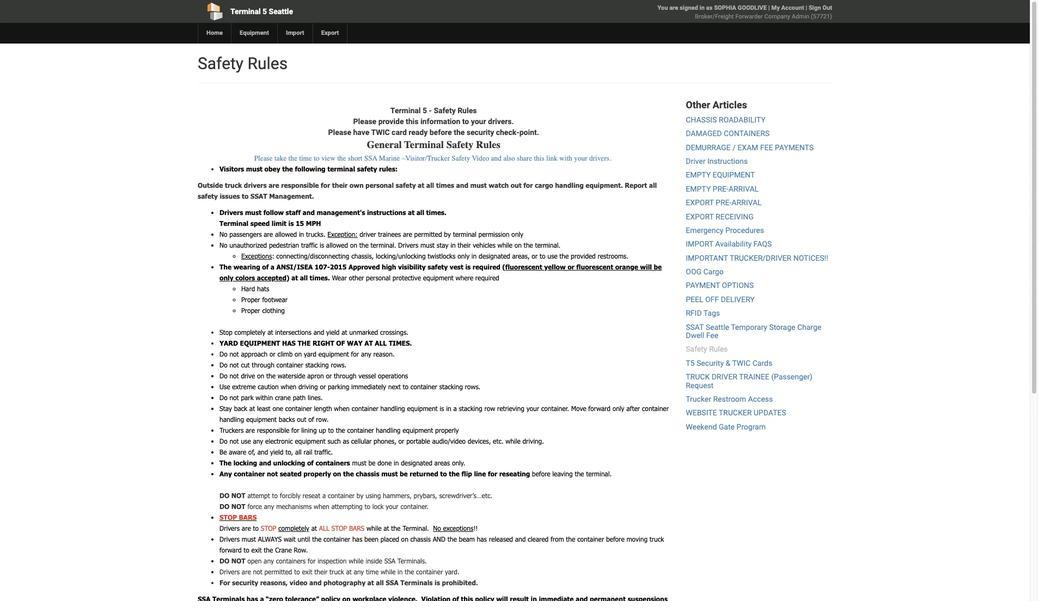 Task type: describe. For each thing, give the bounding box(es) containing it.
0 vertical spatial chassis
[[356, 470, 379, 477]]

container up inspection
[[324, 535, 350, 543]]

backs
[[279, 415, 295, 423]]

wear
[[332, 274, 347, 281]]

notices!!
[[793, 254, 828, 262]]

cargo
[[703, 267, 724, 276]]

container down path
[[285, 405, 312, 412]]

are right trainees
[[403, 230, 412, 238]]

1 horizontal spatial bars
[[349, 524, 365, 532]]

open
[[247, 557, 262, 565]]

1 vertical spatial stacking
[[439, 383, 463, 390]]

will
[[640, 263, 652, 271]]

next
[[388, 383, 401, 390]]

on right drive
[[257, 372, 264, 379]]

is right vest
[[465, 263, 471, 271]]

not up the back
[[230, 394, 239, 401]]

2 proper from the top
[[241, 306, 260, 314]]

security inside stop bars drivers are to stop completely at all stop bars while at the terminal. no exceptions !! drivers must always wait until the container has been placed on chassis and the beam has released and cleared from the container before moving truck forward to exit the crane row. do not open any containers for inspection while inside ssa terminals. drivers are not permitted to exit their truck at any time while in the container yard. for security reasons, video and photography at all ssa terminals is prohibited.
[[232, 579, 258, 586]]

the right until
[[312, 535, 321, 543]]

1 vertical spatial of
[[308, 415, 314, 423]]

1 horizontal spatial allowed
[[326, 241, 348, 249]]

when inside do not attempt to forcibly reseat a container by using hammers, prybars, screwdriver's…etc. do not force any mechanisms when attempting to lock your container.
[[314, 503, 329, 510]]

share
[[517, 154, 532, 162]]

wearing
[[233, 263, 260, 271]]

availability
[[715, 240, 752, 249]]

for down way
[[351, 350, 359, 358]]

the right from
[[566, 535, 575, 543]]

goodlive
[[738, 4, 767, 11]]

all left times
[[426, 181, 434, 189]]

in down vehicles
[[472, 252, 477, 260]]

any container not seated properly on the chassis must be returned to the flip line for reseating before leaving the terminal.
[[219, 470, 612, 477]]

designated inside stop completely at intersections and yield at unmarked crossings. yard equipment has the right of way at all times. do not approach or climb on yard equipment for any reason. do not cut through container stacking rows. do not drive on the waterside apron or through vessel operations use extreme caution when driving or parking immediately next to container stacking rows. do not park within crane path lines. stay back at least one container length when container handling equipment is in a stacking row retrieving your container. move forward only after container handling equipment backs out of row. truckers are responsible for lining up to the container handling equipment properly do not use any electronic equipment such as cellular phones, or portable audio/video devices, etc. while driving. be aware of, and yield to, all rail traffic. the locking and unlocking of containers must be done in designated areas only.
[[401, 459, 432, 467]]

rfid
[[686, 309, 702, 318]]

climb
[[278, 350, 293, 358]]

twic inside other articles chassis roadability damaged containers demurrage / exam fee payments driver instructions empty equipment empty pre-arrival export pre-arrival export receiving emergency procedures import availability faqs important trucker/driver notices!! oog cargo payment options peel off delivery rfid tags ssat seattle temporary storage charge dwell fee safety rules t5 security & twic cards truck driver trainee (passenger) request trucker restroom access website trucker updates weekend gate program
[[732, 359, 751, 368]]

container down locking
[[234, 470, 265, 477]]

row.
[[294, 546, 308, 554]]

management's
[[317, 208, 365, 216]]

0 vertical spatial a
[[271, 263, 274, 271]]

flip
[[462, 470, 472, 477]]

completely inside stop completely at intersections and yield at unmarked crossings. yard equipment has the right of way at all times. do not approach or climb on yard equipment for any reason. do not cut through container stacking rows. do not drive on the waterside apron or through vessel operations use extreme caution when driving or parking immediately next to container stacking rows. do not park within crane path lines. stay back at least one container length when container handling equipment is in a stacking row retrieving your container. move forward only after container handling equipment backs out of row. truckers are responsible for lining up to the container handling equipment properly do not use any electronic equipment such as cellular phones, or portable audio/video devices, etc. while driving. be aware of, and yield to, all rail traffic. the locking and unlocking of containers must be done in designated areas only.
[[235, 328, 266, 336]]

0 vertical spatial arrival
[[729, 185, 759, 193]]

0 vertical spatial bars
[[239, 513, 257, 521]]

other
[[349, 274, 364, 281]]

not left seated
[[267, 470, 278, 477]]

length
[[314, 405, 332, 412]]

be inside the fluorescent yellow or fluorescent orange will be only colors accepted
[[654, 263, 662, 271]]

damaged
[[686, 129, 722, 138]]

ssa inside terminal 5 - safety rules please provide this information to your drivers. please have twic card ready before the security check-point. general terminal safety rules please take the time to view the short ssa marine –visitor/trucker safety video and also share this link with your drivers. visitors must obey the following terminal safety rules:
[[364, 154, 377, 162]]

website
[[686, 409, 717, 417]]

0 vertical spatial exit
[[251, 546, 262, 554]]

demurrage
[[686, 143, 731, 152]]

rules up information
[[458, 106, 477, 115]]

at up photography
[[346, 568, 352, 576]]

0 vertical spatial no
[[219, 230, 227, 238]]

yard
[[304, 350, 316, 358]]

to inside drivers must follow staff and management's instructions at all times. terminal speed limit is 15 mph no passengers are allowed in trucks. exception: driver trainees are permitted by terminal permission only no unauthorized pedestrian traffic is allowed on the terminal. drivers must stay in their vehicles while on the terminal. exceptions : connecting/disconnecting chassis, locking/unlocking twistlocks only in designated areas, or to use the provided restrooms.
[[540, 252, 545, 260]]

to down the areas
[[440, 470, 447, 477]]

at down mechanisms
[[311, 524, 317, 532]]

at up of
[[342, 328, 347, 336]]

1 horizontal spatial be
[[400, 470, 408, 477]]

force
[[248, 503, 262, 510]]

completely inside stop bars drivers are to stop completely at all stop bars while at the terminal. no exceptions !! drivers must always wait until the container has been placed on chassis and the beam has released and cleared from the container before moving truck forward to exit the crane row. do not open any containers for inspection while inside ssa terminals. drivers are not permitted to exit their truck at any time while in the container yard. for security reasons, video and photography at all ssa terminals is prohibited.
[[278, 524, 309, 532]]

0 vertical spatial of
[[262, 263, 269, 271]]

only up areas,
[[511, 230, 523, 238]]

your right 'with' at the top right
[[574, 154, 587, 162]]

1 vertical spatial times.
[[310, 274, 330, 281]]

2 | from the left
[[806, 4, 807, 11]]

all inside drivers must follow staff and management's instructions at all times. terminal speed limit is 15 mph no passengers are allowed in trucks. exception: driver trainees are permitted by terminal permission only no unauthorized pedestrian traffic is allowed on the terminal. drivers must stay in their vehicles while on the terminal. exceptions : connecting/disconnecting chassis, locking/unlocking twistlocks only in designated areas, or to use the provided restrooms.
[[416, 208, 424, 216]]

the up do not attempt to forcibly reseat a container by using hammers, prybars, screwdriver's…etc. do not force any mechanisms when attempting to lock your container.
[[343, 470, 354, 477]]

0 vertical spatial stacking
[[305, 361, 329, 369]]

containers inside stop bars drivers are to stop completely at all stop bars while at the terminal. no exceptions !! drivers must always wait until the container has been placed on chassis and the beam has released and cleared from the container before moving truck forward to exit the crane row. do not open any containers for inspection while inside ssa terminals. drivers are not permitted to exit their truck at any time while in the container yard. for security reasons, video and photography at all ssa terminals is prohibited.
[[276, 557, 306, 565]]

forward inside stop bars drivers are to stop completely at all stop bars while at the terminal. no exceptions !! drivers must always wait until the container has been placed on chassis and the beam has released and cleared from the container before moving truck forward to exit the crane row. do not open any containers for inspection while inside ssa terminals. drivers are not permitted to exit their truck at any time while in the container yard. for security reasons, video and photography at all ssa terminals is prohibited.
[[219, 546, 242, 554]]

export pre-arrival link
[[686, 198, 762, 207]]

from
[[551, 535, 564, 543]]

traffic
[[301, 241, 318, 249]]

reasons,
[[260, 579, 288, 586]]

terminal inside drivers must follow staff and management's instructions at all times. terminal speed limit is 15 mph no passengers are allowed in trucks. exception: driver trainees are permitted by terminal permission only no unauthorized pedestrian traffic is allowed on the terminal. drivers must stay in their vehicles while on the terminal. exceptions : connecting/disconnecting chassis, locking/unlocking twistlocks only in designated areas, or to use the provided restrooms.
[[219, 219, 248, 227]]

the up areas,
[[524, 241, 533, 249]]

on up chassis, on the left top of the page
[[350, 241, 357, 249]]

while down the inside
[[381, 568, 396, 576]]

cleared
[[528, 535, 549, 543]]

all right equipment. report
[[649, 181, 657, 189]]

your up video
[[471, 117, 486, 126]]

the down only.
[[449, 470, 460, 477]]

company
[[764, 13, 790, 20]]

for down the following
[[321, 181, 330, 189]]

the right "take"
[[288, 154, 297, 162]]

1 not from the top
[[231, 492, 245, 499]]

while inside stop completely at intersections and yield at unmarked crossings. yard equipment has the right of way at all times. do not approach or climb on yard equipment for any reason. do not cut through container stacking rows. do not drive on the waterside apron or through vessel operations use extreme caution when driving or parking immediately next to container stacking rows. do not park within crane path lines. stay back at least one container length when container handling equipment is in a stacking row retrieving your container. move forward only after container handling equipment backs out of row. truckers are responsible for lining up to the container handling equipment properly do not use any electronic equipment such as cellular phones, or portable audio/video devices, etc. while driving. be aware of, and yield to, all rail traffic. the locking and unlocking of containers must be done in designated areas only.
[[506, 437, 521, 445]]

and inside terminal 5 - safety rules please provide this information to your drivers. please have twic card ready before the security check-point. general terminal safety rules please take the time to view the short ssa marine –visitor/trucker safety video and also share this link with your drivers. visitors must obey the following terminal safety rules:
[[491, 154, 502, 162]]

permission
[[479, 230, 509, 238]]

and right video
[[309, 579, 322, 586]]

must inside outside truck drivers are responsible for their own personal safety at all times and must watch out for cargo handling equipment. report all safety issues to ssat management.
[[470, 181, 487, 189]]

container up waterside
[[276, 361, 303, 369]]

areas
[[434, 459, 450, 467]]

safety left video
[[452, 154, 470, 162]]

with
[[559, 154, 572, 162]]

1 vertical spatial pre-
[[716, 198, 732, 207]]

your inside stop completely at intersections and yield at unmarked crossings. yard equipment has the right of way at all times. do not approach or climb on yard equipment for any reason. do not cut through container stacking rows. do not drive on the waterside apron or through vessel operations use extreme caution when driving or parking immediately next to container stacking rows. do not park within crane path lines. stay back at least one container length when container handling equipment is in a stacking row retrieving your container. move forward only after container handling equipment backs out of row. truckers are responsible for lining up to the container handling equipment properly do not use any electronic equipment such as cellular phones, or portable audio/video devices, etc. while driving. be aware of, and yield to, all rail traffic. the locking and unlocking of containers must be done in designated areas only.
[[526, 405, 539, 412]]

responsible inside outside truck drivers are responsible for their own personal safety at all times and must watch out for cargo handling equipment. report all safety issues to ssat management.
[[281, 181, 319, 189]]

2 do from the top
[[219, 503, 229, 510]]

1 vertical spatial truck
[[650, 535, 664, 543]]

colors
[[235, 274, 255, 281]]

prybars,
[[414, 492, 437, 499]]

and right locking
[[259, 459, 271, 467]]

be
[[219, 448, 227, 456]]

for inside stop bars drivers are to stop completely at all stop bars while at the terminal. no exceptions !! drivers must always wait until the container has been placed on chassis and the beam has released and cleared from the container before moving truck forward to exit the crane row. do not open any containers for inspection while inside ssa terminals. drivers are not permitted to exit their truck at any time while in the container yard. for security reasons, video and photography at all ssa terminals is prohibited.
[[308, 557, 316, 565]]

not left cut
[[230, 361, 239, 369]]

0 vertical spatial rows.
[[331, 361, 347, 369]]

terminal up equipment at the left
[[230, 7, 261, 16]]

driver instructions link
[[686, 157, 748, 166]]

important trucker/driver notices!! link
[[686, 254, 828, 262]]

is inside stop completely at intersections and yield at unmarked crossings. yard equipment has the right of way at all times. do not approach or climb on yard equipment for any reason. do not cut through container stacking rows. do not drive on the waterside apron or through vessel operations use extreme caution when driving or parking immediately next to container stacking rows. do not park within crane path lines. stay back at least one container length when container handling equipment is in a stacking row retrieving your container. move forward only after container handling equipment backs out of row. truckers are responsible for lining up to the container handling equipment properly do not use any electronic equipment such as cellular phones, or portable audio/video devices, etc. while driving. be aware of, and yield to, all rail traffic. the locking and unlocking of containers must be done in designated areas only.
[[440, 405, 444, 412]]

is inside stop bars drivers are to stop completely at all stop bars while at the terminal. no exceptions !! drivers must always wait until the container has been placed on chassis and the beam has released and cleared from the container before moving truck forward to exit the crane row. do not open any containers for inspection while inside ssa terminals. drivers are not permitted to exit their truck at any time while in the container yard. for security reasons, video and photography at all ssa terminals is prohibited.
[[435, 579, 440, 586]]

times.
[[389, 339, 412, 347]]

have
[[353, 128, 369, 137]]

in inside you are signed in as sophia goodlive | my account | sign out broker/freight forwarder company admin (57721)
[[700, 4, 705, 11]]

4 do from the top
[[219, 394, 227, 401]]

attempt
[[248, 492, 270, 499]]

equipment
[[240, 29, 269, 36]]

stop bars drivers are to stop completely at all stop bars while at the terminal. no exceptions !! drivers must always wait until the container has been placed on chassis and the beam has released and cleared from the container before moving truck forward to exit the crane row. do not open any containers for inspection while inside ssa terminals. drivers are not permitted to exit their truck at any time while in the container yard. for security reasons, video and photography at all ssa terminals is prohibited.
[[219, 513, 664, 586]]

check-
[[496, 128, 519, 137]]

immediately
[[351, 383, 386, 390]]

not down yard
[[230, 350, 239, 358]]

the inside stop completely at intersections and yield at unmarked crossings. yard equipment has the right of way at all times. do not approach or climb on yard equipment for any reason. do not cut through container stacking rows. do not drive on the waterside apron or through vessel operations use extreme caution when driving or parking immediately next to container stacking rows. do not park within crane path lines. stay back at least one container length when container handling equipment is in a stacking row retrieving your container. move forward only after container handling equipment backs out of row. truckers are responsible for lining up to the container handling equipment properly do not use any electronic equipment such as cellular phones, or portable audio/video devices, etc. while driving. be aware of, and yield to, all rail traffic. the locking and unlocking of containers must be done in designated areas only.
[[219, 459, 232, 467]]

the right leaving
[[575, 470, 584, 477]]

0 horizontal spatial this
[[406, 117, 419, 126]]

demurrage / exam fee payments link
[[686, 143, 814, 152]]

1 vertical spatial yield
[[270, 448, 283, 456]]

1 vertical spatial required
[[475, 274, 499, 281]]

driving.
[[523, 437, 544, 445]]

or right apron
[[326, 372, 332, 379]]

in down 15
[[299, 230, 304, 238]]

twistlocks
[[428, 252, 456, 260]]

one
[[273, 405, 283, 412]]

any down at
[[361, 350, 371, 358]]

weekend gate program link
[[686, 423, 766, 431]]

or down apron
[[320, 383, 326, 390]]

2 vertical spatial ssa
[[386, 579, 398, 586]]

to right next
[[403, 383, 408, 390]]

handling up phones, on the left bottom of page
[[376, 426, 401, 434]]

terminal inside drivers must follow staff and management's instructions at all times. terminal speed limit is 15 mph no passengers are allowed in trucks. exception: driver trainees are permitted by terminal permission only no unauthorized pedestrian traffic is allowed on the terminal. drivers must stay in their vehicles while on the terminal. exceptions : connecting/disconnecting chassis, locking/unlocking twistlocks only in designated areas, or to use the provided restrooms.
[[453, 230, 476, 238]]

the up chassis, on the left top of the page
[[359, 241, 369, 249]]

cellular
[[351, 437, 372, 445]]

marine
[[379, 154, 400, 162]]

as inside you are signed in as sophia goodlive | my account | sign out broker/freight forwarder company admin (57721)
[[706, 4, 713, 11]]

any right open
[[264, 557, 274, 565]]

1 vertical spatial through
[[334, 372, 357, 379]]

container right "after"
[[642, 405, 669, 412]]

0 vertical spatial please
[[353, 117, 376, 126]]

permitted inside stop bars drivers are to stop completely at all stop bars while at the terminal. no exceptions !! drivers must always wait until the container has been placed on chassis and the beam has released and cleared from the container before moving truck forward to exit the crane row. do not open any containers for inspection while inside ssa terminals. drivers are not permitted to exit their truck at any time while in the container yard. for security reasons, video and photography at all ssa terminals is prohibited.
[[264, 568, 292, 576]]

1 horizontal spatial please
[[328, 128, 351, 137]]

rfid tags link
[[686, 309, 720, 318]]

ready
[[409, 128, 428, 137]]

1 horizontal spatial stop
[[261, 524, 276, 532]]

seattle inside other articles chassis roadability damaged containers demurrage / exam fee payments driver instructions empty equipment empty pre-arrival export pre-arrival export receiving emergency procedures import availability faqs important trucker/driver notices!! oog cargo payment options peel off delivery rfid tags ssat seattle temporary storage charge dwell fee safety rules t5 security & twic cards truck driver trainee (passenger) request trucker restroom access website trucker updates weekend gate program
[[706, 323, 729, 332]]

my account link
[[771, 4, 804, 11]]

or left climb
[[270, 350, 276, 358]]

1 fluorescent from the left
[[505, 263, 542, 271]]

cut
[[241, 361, 250, 369]]

on down such
[[333, 470, 341, 477]]

safety down twistlocks
[[428, 263, 448, 271]]

2 horizontal spatial when
[[334, 405, 350, 412]]

or inside drivers must follow staff and management's instructions at all times. terminal speed limit is 15 mph no passengers are allowed in trucks. exception: driver trainees are permitted by terminal permission only no unauthorized pedestrian traffic is allowed on the terminal. drivers must stay in their vehicles while on the terminal. exceptions : connecting/disconnecting chassis, locking/unlocking twistlocks only in designated areas, or to use the provided restrooms.
[[532, 252, 538, 260]]

container right from
[[577, 535, 604, 543]]

to left lock
[[365, 503, 370, 510]]

gate
[[719, 423, 735, 431]]

not down truckers
[[230, 437, 239, 445]]

1 the from the top
[[219, 263, 232, 271]]

only up vest
[[458, 252, 470, 260]]

rules down equipment link
[[248, 54, 288, 73]]

drive
[[241, 372, 255, 379]]

2 horizontal spatial stop
[[331, 524, 347, 532]]

all inside stop bars drivers are to stop completely at all stop bars while at the terminal. no exceptions !! drivers must always wait until the container has been placed on chassis and the beam has released and cleared from the container before moving truck forward to exit the crane row. do not open any containers for inspection while inside ssa terminals. drivers are not permitted to exit their truck at any time while in the container yard. for security reasons, video and photography at all ssa terminals is prohibited.
[[376, 579, 384, 586]]

and left the cleared
[[515, 535, 526, 543]]

all inside stop completely at intersections and yield at unmarked crossings. yard equipment has the right of way at all times. do not approach or climb on yard equipment for any reason. do not cut through container stacking rows. do not drive on the waterside apron or through vessel operations use extreme caution when driving or parking immediately next to container stacking rows. do not park within crane path lines. stay back at least one container length when container handling equipment is in a stacking row retrieving your container. move forward only after container handling equipment backs out of row. truckers are responsible for lining up to the container handling equipment properly do not use any electronic equipment such as cellular phones, or portable audio/video devices, etc. while driving. be aware of, and yield to, all rail traffic. the locking and unlocking of containers must be done in designated areas only.
[[295, 448, 302, 456]]

1 do from the top
[[219, 350, 227, 358]]

for right line
[[488, 470, 497, 477]]

request
[[686, 381, 714, 390]]

1 vertical spatial personal
[[366, 274, 391, 281]]

1 horizontal spatial truck
[[330, 568, 344, 576]]

instructions
[[707, 157, 748, 166]]

ssat seattle temporary storage charge dwell fee link
[[686, 323, 821, 340]]

must inside stop bars drivers are to stop completely at all stop bars while at the terminal. no exceptions !! drivers must always wait until the container has been placed on chassis and the beam has released and cleared from the container before moving truck forward to exit the crane row. do not open any containers for inspection while inside ssa terminals. drivers are not permitted to exit their truck at any time while in the container yard. for security reasons, video and photography at all ssa terminals is prohibited.
[[242, 535, 256, 543]]

admin
[[792, 13, 809, 20]]

are down the 'speed'
[[264, 230, 273, 238]]

for left lining
[[291, 426, 299, 434]]

equipment inside other articles chassis roadability damaged containers demurrage / exam fee payments driver instructions empty equipment empty pre-arrival export pre-arrival export receiving emergency procedures import availability faqs important trucker/driver notices!! oog cargo payment options peel off delivery rfid tags ssat seattle temporary storage charge dwell fee safety rules t5 security & twic cards truck driver trainee (passenger) request trucker restroom access website trucker updates weekend gate program
[[713, 171, 755, 179]]

at right )
[[291, 274, 298, 281]]

ssat inside outside truck drivers are responsible for their own personal safety at all times and must watch out for cargo handling equipment. report all safety issues to ssat management.
[[250, 192, 267, 200]]

wear other personal protective equipment where required
[[330, 274, 499, 281]]

yellow
[[544, 263, 566, 271]]

1 horizontal spatial terminal.
[[535, 241, 561, 249]]

the down information
[[454, 128, 465, 137]]

only inside stop completely at intersections and yield at unmarked crossings. yard equipment has the right of way at all times. do not approach or climb on yard equipment for any reason. do not cut through container stacking rows. do not drive on the waterside apron or through vessel operations use extreme caution when driving or parking immediately next to container stacking rows. do not park within crane path lines. stay back at least one container length when container handling equipment is in a stacking row retrieving your container. move forward only after container handling equipment backs out of row. truckers are responsible for lining up to the container handling equipment properly do not use any electronic equipment such as cellular phones, or portable audio/video devices, etc. while driving. be aware of, and yield to, all rail traffic. the locking and unlocking of containers must be done in designated areas only.
[[613, 405, 624, 412]]

1 vertical spatial ssa
[[384, 557, 395, 565]]

in up audio/video
[[446, 405, 451, 412]]

properly inside stop completely at intersections and yield at unmarked crossings. yard equipment has the right of way at all times. do not approach or climb on yard equipment for any reason. do not cut through container stacking rows. do not drive on the waterside apron or through vessel operations use extreme caution when driving or parking immediately next to container stacking rows. do not park within crane path lines. stay back at least one container length when container handling equipment is in a stacking row retrieving your container. move forward only after container handling equipment backs out of row. truckers are responsible for lining up to the container handling equipment properly do not use any electronic equipment such as cellular phones, or portable audio/video devices, etc. while driving. be aware of, and yield to, all rail traffic. the locking and unlocking of containers must be done in designated areas only.
[[435, 426, 459, 434]]

home link
[[198, 23, 231, 44]]

while left the inside
[[349, 557, 364, 565]]

out inside outside truck drivers are responsible for their own personal safety at all times and must watch out for cargo handling equipment. report all safety issues to ssat management.
[[511, 181, 522, 189]]

leaving
[[552, 470, 573, 477]]

2 has from the left
[[477, 535, 487, 543]]

speed
[[250, 219, 270, 227]]

rules up video
[[476, 139, 500, 151]]

safety down home link
[[198, 54, 244, 73]]

security
[[697, 359, 724, 368]]

aware
[[229, 448, 246, 456]]

&
[[726, 359, 730, 368]]

containers inside stop completely at intersections and yield at unmarked crossings. yard equipment has the right of way at all times. do not approach or climb on yard equipment for any reason. do not cut through container stacking rows. do not drive on the waterside apron or through vessel operations use extreme caution when driving or parking immediately next to container stacking rows. do not park within crane path lines. stay back at least one container length when container handling equipment is in a stacking row retrieving your container. move forward only after container handling equipment backs out of row. truckers are responsible for lining up to the container handling equipment properly do not use any electronic equipment such as cellular phones, or portable audio/video devices, etc. while driving. be aware of, and yield to, all rail traffic. the locking and unlocking of containers must be done in designated areas only.
[[316, 459, 350, 467]]

and up the right
[[314, 328, 324, 336]]

(57721)
[[811, 13, 832, 20]]

are inside outside truck drivers are responsible for their own personal safety at all times and must watch out for cargo handling equipment. report all safety issues to ssat management.
[[269, 181, 279, 189]]

returned
[[410, 470, 438, 477]]

handling inside outside truck drivers are responsible for their own personal safety at all times and must watch out for cargo handling equipment. report all safety issues to ssat management.
[[555, 181, 584, 189]]

and
[[433, 535, 446, 543]]

forward inside stop completely at intersections and yield at unmarked crossings. yard equipment has the right of way at all times. do not approach or climb on yard equipment for any reason. do not cut through container stacking rows. do not drive on the waterside apron or through vessel operations use extreme caution when driving or parking immediately next to container stacking rows. do not park within crane path lines. stay back at least one container length when container handling equipment is in a stacking row retrieving your container. move forward only after container handling equipment backs out of row. truckers are responsible for lining up to the container handling equipment properly do not use any electronic equipment such as cellular phones, or portable audio/video devices, etc. while driving. be aware of, and yield to, all rail traffic. the locking and unlocking of containers must be done in designated areas only.
[[588, 405, 610, 412]]

/
[[733, 143, 736, 152]]

up
[[319, 426, 326, 434]]

all inside stop bars drivers are to stop completely at all stop bars while at the terminal. no exceptions !! drivers must always wait until the container has been placed on chassis and the beam has released and cleared from the container before moving truck forward to exit the crane row. do not open any containers for inspection while inside ssa terminals. drivers are not permitted to exit their truck at any time while in the container yard. for security reasons, video and photography at all ssa terminals is prohibited.
[[319, 524, 329, 532]]

container right next
[[410, 383, 437, 390]]

to left view on the left of the page
[[314, 154, 319, 162]]

are inside stop completely at intersections and yield at unmarked crossings. yard equipment has the right of way at all times. do not approach or climb on yard equipment for any reason. do not cut through container stacking rows. do not drive on the waterside apron or through vessel operations use extreme caution when driving or parking immediately next to container stacking rows. do not park within crane path lines. stay back at least one container length when container handling equipment is in a stacking row retrieving your container. move forward only after container handling equipment backs out of row. truckers are responsible for lining up to the container handling equipment properly do not use any electronic equipment such as cellular phones, or portable audio/video devices, etc. while driving. be aware of, and yield to, all rail traffic. the locking and unlocking of containers must be done in designated areas only.
[[246, 426, 255, 434]]

other
[[686, 99, 710, 111]]

the down 'exceptions' on the left bottom
[[448, 535, 457, 543]]

at right the back
[[249, 405, 255, 412]]

0 horizontal spatial through
[[252, 361, 274, 369]]

(passenger)
[[771, 373, 813, 381]]

storage
[[769, 323, 795, 332]]

parking
[[328, 383, 349, 390]]

terminal up provide
[[390, 106, 421, 115]]

must up the 'speed'
[[245, 208, 262, 216]]

handling down next
[[380, 405, 405, 412]]

payment
[[686, 281, 720, 290]]

at down the inside
[[367, 579, 374, 586]]

of,
[[248, 448, 255, 456]]

0 vertical spatial allowed
[[275, 230, 297, 238]]

for
[[219, 579, 230, 586]]

rules inside other articles chassis roadability damaged containers demurrage / exam fee payments driver instructions empty equipment empty pre-arrival export pre-arrival export receiving emergency procedures import availability faqs important trucker/driver notices!! oog cargo payment options peel off delivery rfid tags ssat seattle temporary storage charge dwell fee safety rules t5 security & twic cards truck driver trainee (passenger) request trucker restroom access website trucker updates weekend gate program
[[709, 345, 728, 354]]

general
[[367, 139, 402, 151]]

at up placed
[[384, 524, 389, 532]]

the down terminals.
[[405, 568, 414, 576]]

do inside stop bars drivers are to stop completely at all stop bars while at the terminal. no exceptions !! drivers must always wait until the container has been placed on chassis and the beam has released and cleared from the container before moving truck forward to exit the crane row. do not open any containers for inspection while inside ssa terminals. drivers are not permitted to exit their truck at any time while in the container yard. for security reasons, video and photography at all ssa terminals is prohibited.
[[219, 557, 229, 565]]

watch
[[489, 181, 509, 189]]

2 horizontal spatial terminal.
[[586, 470, 612, 477]]

or inside the fluorescent yellow or fluorescent orange will be only colors accepted
[[568, 263, 574, 271]]

are down open
[[242, 568, 251, 576]]

their inside outside truck drivers are responsible for their own personal safety at all times and must watch out for cargo handling equipment. report all safety issues to ssat management.
[[332, 181, 348, 189]]

3 do from the top
[[219, 372, 227, 379]]

0 horizontal spatial properly
[[304, 470, 331, 477]]

or right phones, on the left bottom of page
[[398, 437, 404, 445]]

safety up information
[[434, 106, 456, 115]]

the up yellow
[[560, 252, 569, 260]]

container up cellular
[[347, 426, 374, 434]]

outside truck drivers are responsible for their own personal safety at all times and must watch out for cargo handling equipment. report all safety issues to ssat management.
[[198, 181, 657, 200]]

for left cargo
[[524, 181, 533, 189]]

at inside outside truck drivers are responsible for their own personal safety at all times and must watch out for cargo handling equipment. report all safety issues to ssat management.
[[418, 181, 424, 189]]

lock
[[372, 503, 384, 510]]

must inside stop completely at intersections and yield at unmarked crossings. yard equipment has the right of way at all times. do not approach or climb on yard equipment for any reason. do not cut through container stacking rows. do not drive on the waterside apron or through vessel operations use extreme caution when driving or parking immediately next to container stacking rows. do not park within crane path lines. stay back at least one container length when container handling equipment is in a stacking row retrieving your container. move forward only after container handling equipment backs out of row. truckers are responsible for lining up to the container handling equipment properly do not use any electronic equipment such as cellular phones, or portable audio/video devices, etc. while driving. be aware of, and yield to, all rail traffic. the locking and unlocking of containers must be done in designated areas only.
[[352, 459, 366, 467]]

0 horizontal spatial terminal.
[[371, 241, 396, 249]]

containers
[[724, 129, 770, 138]]

at inside drivers must follow staff and management's instructions at all times. terminal speed limit is 15 mph no passengers are allowed in trucks. exception: driver trainees are permitted by terminal permission only no unauthorized pedestrian traffic is allowed on the terminal. drivers must stay in their vehicles while on the terminal. exceptions : connecting/disconnecting chassis, locking/unlocking twistlocks only in designated areas, or to use the provided restrooms.
[[408, 208, 415, 216]]

1 horizontal spatial exit
[[302, 568, 312, 576]]

safety rules
[[198, 54, 288, 73]]

1 vertical spatial no
[[219, 241, 227, 249]]

not inside stop bars drivers are to stop completely at all stop bars while at the terminal. no exceptions !! drivers must always wait until the container has been placed on chassis and the beam has released and cleared from the container before moving truck forward to exit the crane row. do not open any containers for inspection while inside ssa terminals. drivers are not permitted to exit their truck at any time while in the container yard. for security reasons, video and photography at all ssa terminals is prohibited.
[[231, 557, 245, 565]]

2 not from the top
[[231, 503, 245, 510]]

trucker/driver
[[730, 254, 791, 262]]

to up open
[[244, 546, 249, 554]]

designated inside drivers must follow staff and management's instructions at all times. terminal speed limit is 15 mph no passengers are allowed in trucks. exception: driver trainees are permitted by terminal permission only no unauthorized pedestrian traffic is allowed on the terminal. drivers must stay in their vehicles while on the terminal. exceptions : connecting/disconnecting chassis, locking/unlocking twistlocks only in designated areas, or to use the provided restrooms.
[[479, 252, 510, 260]]

placed
[[381, 535, 399, 543]]

0 horizontal spatial when
[[281, 383, 296, 390]]

the right view on the left of the page
[[337, 154, 346, 162]]

time inside stop bars drivers are to stop completely at all stop bars while at the terminal. no exceptions !! drivers must always wait until the container has been placed on chassis and the beam has released and cleared from the container before moving truck forward to exit the crane row. do not open any containers for inspection while inside ssa terminals. drivers are not permitted to exit their truck at any time while in the container yard. for security reasons, video and photography at all ssa terminals is prohibited.
[[366, 568, 379, 576]]

while up 'been'
[[367, 524, 382, 532]]



Task type: vqa. For each thing, say whether or not it's contained in the screenshot.


Task type: locate. For each thing, give the bounding box(es) containing it.
1 horizontal spatial equipment
[[713, 171, 755, 179]]

containers down traffic.
[[316, 459, 350, 467]]

2 horizontal spatial before
[[606, 535, 625, 543]]

ssat down rfid
[[686, 323, 704, 332]]

2 vertical spatial stacking
[[459, 405, 482, 412]]

obey
[[264, 165, 280, 172]]

2 horizontal spatial please
[[353, 117, 376, 126]]

0 vertical spatial security
[[467, 128, 494, 137]]

your inside do not attempt to forcibly reseat a container by using hammers, prybars, screwdriver's…etc. do not force any mechanisms when attempting to lock your container.
[[386, 503, 399, 510]]

1 horizontal spatial time
[[366, 568, 379, 576]]

please up have
[[353, 117, 376, 126]]

terminal inside terminal 5 - safety rules please provide this information to your drivers. please have twic card ready before the security check-point. general terminal safety rules please take the time to view the short ssa marine –visitor/trucker safety video and also share this link with your drivers. visitors must obey the following terminal safety rules:
[[327, 165, 355, 172]]

bars up 'been'
[[349, 524, 365, 532]]

arrival up "export pre-arrival" link
[[729, 185, 759, 193]]

while
[[498, 241, 512, 249], [506, 437, 521, 445], [367, 524, 382, 532], [349, 557, 364, 565], [381, 568, 396, 576]]

1 vertical spatial seattle
[[706, 323, 729, 332]]

on right placed
[[401, 535, 408, 543]]

stop
[[219, 328, 232, 336]]

while right etc. in the bottom of the page
[[506, 437, 521, 445]]

1 horizontal spatial 5
[[423, 106, 427, 115]]

truck down inspection
[[330, 568, 344, 576]]

by inside drivers must follow staff and management's instructions at all times. terminal speed limit is 15 mph no passengers are allowed in trucks. exception: driver trainees are permitted by terminal permission only no unauthorized pedestrian traffic is allowed on the terminal. drivers must stay in their vehicles while on the terminal. exceptions : connecting/disconnecting chassis, locking/unlocking twistlocks only in designated areas, or to use the provided restrooms.
[[444, 230, 451, 238]]

of down rail
[[307, 459, 314, 467]]

row.
[[316, 415, 329, 423]]

is right the traffic
[[320, 241, 324, 249]]

container. left move on the bottom
[[541, 405, 569, 412]]

procedures
[[725, 226, 764, 235]]

fee
[[760, 143, 773, 152]]

must inside terminal 5 - safety rules please provide this information to your drivers. please have twic card ready before the security check-point. general terminal safety rules please take the time to view the short ssa marine –visitor/trucker safety video and also share this link with your drivers. visitors must obey the following terminal safety rules:
[[246, 165, 263, 172]]

0 vertical spatial ssa
[[364, 154, 377, 162]]

exit
[[251, 546, 262, 554], [302, 568, 312, 576]]

chassis inside stop bars drivers are to stop completely at all stop bars while at the terminal. no exceptions !! drivers must always wait until the container has been placed on chassis and the beam has released and cleared from the container before moving truck forward to exit the crane row. do not open any containers for inspection while inside ssa terminals. drivers are not permitted to exit their truck at any time while in the container yard. for security reasons, video and photography at all ssa terminals is prohibited.
[[410, 535, 431, 543]]

2 vertical spatial no
[[433, 524, 441, 532]]

container inside do not attempt to forcibly reseat a container by using hammers, prybars, screwdriver's…etc. do not force any mechanisms when attempting to lock your container.
[[328, 492, 355, 499]]

as inside stop completely at intersections and yield at unmarked crossings. yard equipment has the right of way at all times. do not approach or climb on yard equipment for any reason. do not cut through container stacking rows. do not drive on the waterside apron or through vessel operations use extreme caution when driving or parking immediately next to container stacking rows. do not park within crane path lines. stay back at least one container length when container handling equipment is in a stacking row retrieving your container. move forward only after container handling equipment backs out of row. truckers are responsible for lining up to the container handling equipment properly do not use any electronic equipment such as cellular phones, or portable audio/video devices, etc. while driving. be aware of, and yield to, all rail traffic. the locking and unlocking of containers must be done in designated areas only.
[[343, 437, 349, 445]]

when
[[281, 383, 296, 390], [334, 405, 350, 412], [314, 503, 329, 510]]

and inside outside truck drivers are responsible for their own personal safety at all times and must watch out for cargo handling equipment. report all safety issues to ssat management.
[[456, 181, 468, 189]]

2 fluorescent from the left
[[576, 263, 613, 271]]

0 vertical spatial yield
[[326, 328, 340, 336]]

important
[[686, 254, 728, 262]]

limit
[[272, 219, 287, 227]]

out right watch
[[511, 181, 522, 189]]

information
[[420, 117, 460, 126]]

1 horizontal spatial yield
[[326, 328, 340, 336]]

through up parking
[[334, 372, 357, 379]]

truck inside outside truck drivers are responsible for their own personal safety at all times and must watch out for cargo handling equipment. report all safety issues to ssat management.
[[225, 181, 242, 189]]

stay
[[219, 405, 232, 412]]

not inside stop bars drivers are to stop completely at all stop bars while at the terminal. no exceptions !! drivers must always wait until the container has been placed on chassis and the beam has released and cleared from the container before moving truck forward to exit the crane row. do not open any containers for inspection while inside ssa terminals. drivers are not permitted to exit their truck at any time while in the container yard. for security reasons, video and photography at all ssa terminals is prohibited.
[[253, 568, 262, 576]]

1 vertical spatial completely
[[278, 524, 309, 532]]

1 horizontal spatial containers
[[316, 459, 350, 467]]

management.
[[269, 192, 314, 200]]

on up areas,
[[515, 241, 522, 249]]

the down "take"
[[282, 165, 293, 172]]

apron
[[307, 372, 324, 379]]

their inside drivers must follow staff and management's instructions at all times. terminal speed limit is 15 mph no passengers are allowed in trucks. exception: driver trainees are permitted by terminal permission only no unauthorized pedestrian traffic is allowed on the terminal. drivers must stay in their vehicles while on the terminal. exceptions : connecting/disconnecting chassis, locking/unlocking twistlocks only in designated areas, or to use the provided restrooms.
[[458, 241, 471, 249]]

equipment inside stop completely at intersections and yield at unmarked crossings. yard equipment has the right of way at all times. do not approach or climb on yard equipment for any reason. do not cut through container stacking rows. do not drive on the waterside apron or through vessel operations use extreme caution when driving or parking immediately next to container stacking rows. do not park within crane path lines. stay back at least one container length when container handling equipment is in a stacking row retrieving your container. move forward only after container handling equipment backs out of row. truckers are responsible for lining up to the container handling equipment properly do not use any electronic equipment such as cellular phones, or portable audio/video devices, etc. while driving. be aware of, and yield to, all rail traffic. the locking and unlocking of containers must be done in designated areas only.
[[240, 339, 280, 347]]

video
[[472, 154, 489, 162]]

2 horizontal spatial their
[[458, 241, 471, 249]]

1 vertical spatial time
[[366, 568, 379, 576]]

you
[[658, 4, 668, 11]]

2 the from the top
[[219, 459, 232, 467]]

any up photography
[[354, 568, 364, 576]]

use up the of,
[[241, 437, 251, 445]]

0 vertical spatial this
[[406, 117, 419, 126]]

to inside outside truck drivers are responsible for their own personal safety at all times and must watch out for cargo handling equipment. report all safety issues to ssat management.
[[242, 192, 249, 200]]

responsible up management.
[[281, 181, 319, 189]]

0 horizontal spatial seattle
[[269, 7, 293, 16]]

15
[[296, 219, 304, 227]]

1 vertical spatial empty
[[686, 185, 711, 193]]

in down terminals.
[[398, 568, 403, 576]]

security inside terminal 5 - safety rules please provide this information to your drivers. please have twic card ready before the security check-point. general terminal safety rules please take the time to view the short ssa marine –visitor/trucker safety video and also share this link with your drivers. visitors must obey the following terminal safety rules:
[[467, 128, 494, 137]]

0 vertical spatial forward
[[588, 405, 610, 412]]

safety down short
[[357, 165, 377, 172]]

1 vertical spatial be
[[368, 459, 375, 467]]

through
[[252, 361, 274, 369], [334, 372, 357, 379]]

own
[[350, 181, 364, 189]]

equipment down instructions
[[713, 171, 755, 179]]

pre- down empty equipment link
[[713, 185, 729, 193]]

take
[[275, 154, 287, 162]]

2 do from the top
[[219, 361, 227, 369]]

1 empty from the top
[[686, 171, 711, 179]]

by inside do not attempt to forcibly reseat a container by using hammers, prybars, screwdriver's…etc. do not force any mechanisms when attempting to lock your container.
[[357, 492, 364, 499]]

do not attempt to forcibly reseat a container by using hammers, prybars, screwdriver's…etc. do not force any mechanisms when attempting to lock your container.
[[219, 492, 492, 510]]

times. down outside truck drivers are responsible for their own personal safety at all times and must watch out for cargo handling equipment. report all safety issues to ssat management.
[[426, 208, 446, 216]]

out up lining
[[297, 415, 306, 423]]

fluorescent
[[505, 263, 542, 271], [576, 263, 613, 271]]

is
[[288, 219, 294, 227], [320, 241, 324, 249], [465, 263, 471, 271], [440, 405, 444, 412], [435, 579, 440, 586]]

1 do from the top
[[219, 492, 229, 499]]

any
[[361, 350, 371, 358], [253, 437, 263, 445], [264, 503, 274, 510], [264, 557, 274, 565], [354, 568, 364, 576]]

allowed up pedestrian
[[275, 230, 297, 238]]

0 horizontal spatial use
[[241, 437, 251, 445]]

out
[[511, 181, 522, 189], [297, 415, 306, 423]]

for down row.
[[308, 557, 316, 565]]

empty down empty equipment link
[[686, 185, 711, 193]]

time inside terminal 5 - safety rules please provide this information to your drivers. please have twic card ready before the security check-point. general terminal safety rules please take the time to view the short ssa marine –visitor/trucker safety video and also share this link with your drivers. visitors must obey the following terminal safety rules:
[[299, 154, 312, 162]]

1 vertical spatial terminal
[[453, 230, 476, 238]]

0 horizontal spatial ssat
[[250, 192, 267, 200]]

0 horizontal spatial all
[[319, 524, 329, 532]]

2 vertical spatial of
[[307, 459, 314, 467]]

please up obey
[[254, 154, 273, 162]]

provided
[[571, 252, 596, 260]]

0 vertical spatial ssat
[[250, 192, 267, 200]]

before inside terminal 5 - safety rules please provide this information to your drivers. please have twic card ready before the security check-point. general terminal safety rules please take the time to view the short ssa marine –visitor/trucker safety video and also share this link with your drivers. visitors must obey the following terminal safety rules:
[[430, 128, 452, 137]]

in right "done"
[[394, 459, 399, 467]]

exit up video
[[302, 568, 312, 576]]

1 vertical spatial containers
[[276, 557, 306, 565]]

visibility
[[398, 263, 426, 271]]

in inside stop bars drivers are to stop completely at all stop bars while at the terminal. no exceptions !! drivers must always wait until the container has been placed on chassis and the beam has released and cleared from the container before moving truck forward to exit the crane row. do not open any containers for inspection while inside ssa terminals. drivers are not permitted to exit their truck at any time while in the container yard. for security reasons, video and photography at all ssa terminals is prohibited.
[[398, 568, 403, 576]]

ssat
[[250, 192, 267, 200], [686, 323, 704, 332]]

safety down outside
[[198, 192, 218, 200]]

1 vertical spatial all
[[319, 524, 329, 532]]

before inside stop bars drivers are to stop completely at all stop bars while at the terminal. no exceptions !! drivers must always wait until the container has been placed on chassis and the beam has released and cleared from the container before moving truck forward to exit the crane row. do not open any containers for inspection while inside ssa terminals. drivers are not permitted to exit their truck at any time while in the container yard. for security reasons, video and photography at all ssa terminals is prohibited.
[[606, 535, 625, 543]]

seattle
[[269, 7, 293, 16], [706, 323, 729, 332]]

3 do from the top
[[219, 557, 229, 565]]

2 vertical spatial not
[[231, 557, 245, 565]]

0 vertical spatial completely
[[235, 328, 266, 336]]

1 horizontal spatial this
[[534, 154, 544, 162]]

1 vertical spatial rows.
[[465, 383, 481, 390]]

0 vertical spatial required
[[473, 263, 500, 271]]

1 | from the left
[[768, 4, 770, 11]]

safety inside terminal 5 - safety rules please provide this information to your drivers. please have twic card ready before the security check-point. general terminal safety rules please take the time to view the short ssa marine –visitor/trucker safety video and also share this link with your drivers. visitors must obey the following terminal safety rules:
[[357, 165, 377, 172]]

safety inside other articles chassis roadability damaged containers demurrage / exam fee payments driver instructions empty equipment empty pre-arrival export pre-arrival export receiving emergency procedures import availability faqs important trucker/driver notices!! oog cargo payment options peel off delivery rfid tags ssat seattle temporary storage charge dwell fee safety rules t5 security & twic cards truck driver trainee (passenger) request trucker restroom access website trucker updates weekend gate program
[[686, 345, 707, 354]]

empty pre-arrival link
[[686, 185, 759, 193]]

1 vertical spatial this
[[534, 154, 544, 162]]

any inside do not attempt to forcibly reseat a container by using hammers, prybars, screwdriver's…etc. do not force any mechanisms when attempting to lock your container.
[[264, 503, 274, 510]]

by
[[444, 230, 451, 238], [357, 492, 364, 499]]

permitted
[[414, 230, 442, 238], [264, 568, 292, 576]]

permitted up stay
[[414, 230, 442, 238]]

1 vertical spatial drivers.
[[589, 154, 611, 162]]

1 proper from the top
[[241, 296, 260, 303]]

t5 security & twic cards link
[[686, 359, 772, 368]]

1 vertical spatial use
[[241, 437, 251, 445]]

cards
[[753, 359, 772, 368]]

their
[[332, 181, 348, 189], [458, 241, 471, 249], [314, 568, 328, 576]]

arrival up the receiving
[[732, 198, 762, 207]]

terminal up the –visitor/trucker
[[404, 139, 444, 151]]

to right information
[[462, 117, 469, 126]]

a inside stop completely at intersections and yield at unmarked crossings. yard equipment has the right of way at all times. do not approach or climb on yard equipment for any reason. do not cut through container stacking rows. do not drive on the waterside apron or through vessel operations use extreme caution when driving or parking immediately next to container stacking rows. do not park within crane path lines. stay back at least one container length when container handling equipment is in a stacking row retrieving your container. move forward only after container handling equipment backs out of row. truckers are responsible for lining up to the container handling equipment properly do not use any electronic equipment such as cellular phones, or portable audio/video devices, etc. while driving. be aware of, and yield to, all rail traffic. the locking and unlocking of containers must be done in designated areas only.
[[453, 405, 457, 412]]

responsible inside stop completely at intersections and yield at unmarked crossings. yard equipment has the right of way at all times. do not approach or climb on yard equipment for any reason. do not cut through container stacking rows. do not drive on the waterside apron or through vessel operations use extreme caution when driving or parking immediately next to container stacking rows. do not park within crane path lines. stay back at least one container length when container handling equipment is in a stacking row retrieving your container. move forward only after container handling equipment backs out of row. truckers are responsible for lining up to the container handling equipment properly do not use any electronic equipment such as cellular phones, or portable audio/video devices, etc. while driving. be aware of, and yield to, all rail traffic. the locking and unlocking of containers must be done in designated areas only.
[[257, 426, 289, 434]]

when down reseat
[[314, 503, 329, 510]]

0 vertical spatial before
[[430, 128, 452, 137]]

5 do from the top
[[219, 437, 227, 445]]

no left passengers
[[219, 230, 227, 238]]

2 vertical spatial be
[[400, 470, 408, 477]]

2 vertical spatial please
[[254, 154, 273, 162]]

has down !!
[[477, 535, 487, 543]]

0 horizontal spatial out
[[297, 415, 306, 423]]

1 horizontal spatial rows.
[[465, 383, 481, 390]]

only inside the fluorescent yellow or fluorescent orange will be only colors accepted
[[219, 274, 233, 281]]

0 vertical spatial drivers.
[[488, 117, 514, 126]]

containers down the crane on the left of page
[[276, 557, 306, 565]]

be left returned on the bottom
[[400, 470, 408, 477]]

using
[[366, 492, 381, 499]]

0 vertical spatial pre-
[[713, 185, 729, 193]]

must left stay
[[420, 241, 435, 249]]

in right signed
[[700, 4, 705, 11]]

5 for seattle
[[263, 7, 267, 16]]

1 has from the left
[[352, 535, 362, 543]]

and inside drivers must follow staff and management's instructions at all times. terminal speed limit is 15 mph no passengers are allowed in trucks. exception: driver trainees are permitted by terminal permission only no unauthorized pedestrian traffic is allowed on the terminal. drivers must stay in their vehicles while on the terminal. exceptions : connecting/disconnecting chassis, locking/unlocking twistlocks only in designated areas, or to use the provided restrooms.
[[303, 208, 315, 216]]

and up mph
[[303, 208, 315, 216]]

import link
[[277, 23, 312, 44]]

retrieving
[[497, 405, 524, 412]]

use up yellow
[[547, 252, 558, 260]]

only
[[511, 230, 523, 238], [458, 252, 470, 260], [219, 274, 233, 281], [613, 405, 624, 412]]

bars down force
[[239, 513, 257, 521]]

107-
[[315, 263, 330, 271]]

be
[[654, 263, 662, 271], [368, 459, 375, 467], [400, 470, 408, 477]]

3 not from the top
[[231, 557, 245, 565]]

security right for
[[232, 579, 258, 586]]

their down inspection
[[314, 568, 328, 576]]

and right the of,
[[257, 448, 268, 456]]

all inside stop completely at intersections and yield at unmarked crossings. yard equipment has the right of way at all times. do not approach or climb on yard equipment for any reason. do not cut through container stacking rows. do not drive on the waterside apron or through vessel operations use extreme caution when driving or parking immediately next to container stacking rows. do not park within crane path lines. stay back at least one container length when container handling equipment is in a stacking row retrieving your container. move forward only after container handling equipment backs out of row. truckers are responsible for lining up to the container handling equipment properly do not use any electronic equipment such as cellular phones, or portable audio/video devices, etc. while driving. be aware of, and yield to, all rail traffic. the locking and unlocking of containers must be done in designated areas only.
[[375, 339, 387, 347]]

0 vertical spatial properly
[[435, 426, 459, 434]]

charge
[[797, 323, 821, 332]]

in right stay
[[451, 241, 456, 249]]

the left wearing
[[219, 263, 232, 271]]

times. inside drivers must follow staff and management's instructions at all times. terminal speed limit is 15 mph no passengers are allowed in trucks. exception: driver trainees are permitted by terminal permission only no unauthorized pedestrian traffic is allowed on the terminal. drivers must stay in their vehicles while on the terminal. exceptions : connecting/disconnecting chassis, locking/unlocking twistlocks only in designated areas, or to use the provided restrooms.
[[426, 208, 446, 216]]

program
[[737, 423, 766, 431]]

your down hammers,
[[386, 503, 399, 510]]

:
[[272, 252, 274, 260]]

any
[[219, 470, 232, 477]]

0 vertical spatial responsible
[[281, 181, 319, 189]]

0 horizontal spatial as
[[343, 437, 349, 445]]

peel
[[686, 295, 703, 304]]

vest
[[450, 263, 463, 271]]

twic inside terminal 5 - safety rules please provide this information to your drivers. please have twic card ready before the security check-point. general terminal safety rules please take the time to view the short ssa marine –visitor/trucker safety video and also share this link with your drivers. visitors must obey the following terminal safety rules:
[[371, 128, 390, 137]]

export
[[686, 198, 714, 207], [686, 212, 714, 221]]

all up inspection
[[319, 524, 329, 532]]

times
[[436, 181, 454, 189]]

broker/freight
[[695, 13, 734, 20]]

waterside
[[278, 372, 305, 379]]

trucker restroom access link
[[686, 395, 773, 404]]

responsible up electronic
[[257, 426, 289, 434]]

handling up truckers
[[219, 415, 244, 423]]

0 horizontal spatial bars
[[239, 513, 257, 521]]

exam
[[738, 143, 758, 152]]

crane
[[275, 546, 292, 554]]

the up such
[[336, 426, 345, 434]]

inspection
[[318, 557, 347, 565]]

0 horizontal spatial their
[[314, 568, 328, 576]]

dwell
[[686, 331, 704, 340]]

1 export from the top
[[686, 198, 714, 207]]

container. inside stop completely at intersections and yield at unmarked crossings. yard equipment has the right of way at all times. do not approach or climb on yard equipment for any reason. do not cut through container stacking rows. do not drive on the waterside apron or through vessel operations use extreme caution when driving or parking immediately next to container stacking rows. do not park within crane path lines. stay back at least one container length when container handling equipment is in a stacking row retrieving your container. move forward only after container handling equipment backs out of row. truckers are responsible for lining up to the container handling equipment properly do not use any electronic equipment such as cellular phones, or portable audio/video devices, etc. while driving. be aware of, and yield to, all rail traffic. the locking and unlocking of containers must be done in designated areas only.
[[541, 405, 569, 412]]

5
[[263, 7, 267, 16], [423, 106, 427, 115]]

1 vertical spatial not
[[231, 503, 245, 510]]

before for reseating
[[532, 470, 550, 477]]

empty down driver on the right top of the page
[[686, 171, 711, 179]]

out
[[823, 4, 832, 11]]

before left leaving
[[532, 470, 550, 477]]

5 for -
[[423, 106, 427, 115]]

website trucker updates link
[[686, 409, 786, 417]]

is left 15
[[288, 219, 294, 227]]

must down "done"
[[381, 470, 398, 477]]

container down immediately
[[352, 405, 378, 412]]

the
[[219, 263, 232, 271], [219, 459, 232, 467]]

fluorescent down "provided"
[[576, 263, 613, 271]]

their inside stop bars drivers are to stop completely at all stop bars while at the terminal. no exceptions !! drivers must always wait until the container has been placed on chassis and the beam has released and cleared from the container before moving truck forward to exit the crane row. do not open any containers for inspection while inside ssa terminals. drivers are not permitted to exit their truck at any time while in the container yard. for security reasons, video and photography at all ssa terminals is prohibited.
[[314, 568, 328, 576]]

moving
[[627, 535, 648, 543]]

stop down any
[[219, 513, 237, 521]]

0 vertical spatial container.
[[541, 405, 569, 412]]

approach
[[241, 350, 268, 358]]

locking/unlocking
[[376, 252, 426, 260]]

on left yard
[[295, 350, 302, 358]]

unauthorized
[[229, 241, 267, 249]]

required right where
[[475, 274, 499, 281]]

the wearing of a ansi/isea 107-2015 approved high visibility safety vest is required (
[[219, 263, 505, 271]]

1 horizontal spatial terminal
[[453, 230, 476, 238]]

1 vertical spatial permitted
[[264, 568, 292, 576]]

personal inside outside truck drivers are responsible for their own personal safety at all times and must watch out for cargo handling equipment. report all safety issues to ssat management.
[[366, 181, 394, 189]]

unlocking
[[273, 459, 305, 467]]

1 vertical spatial ssat
[[686, 323, 704, 332]]

chassis
[[686, 115, 717, 124]]

before down information
[[430, 128, 452, 137]]

terminal.
[[403, 524, 429, 532]]

to down the drivers
[[242, 192, 249, 200]]

designated up (
[[479, 252, 510, 260]]

0 horizontal spatial stop
[[219, 513, 237, 521]]

container. inside do not attempt to forcibly reseat a container by using hammers, prybars, screwdriver's…etc. do not force any mechanisms when attempting to lock your container.
[[401, 503, 428, 510]]

row
[[484, 405, 495, 412]]

hammers,
[[383, 492, 412, 499]]

permitted inside drivers must follow staff and management's instructions at all times. terminal speed limit is 15 mph no passengers are allowed in trucks. exception: driver trainees are permitted by terminal permission only no unauthorized pedestrian traffic is allowed on the terminal. drivers must stay in their vehicles while on the terminal. exceptions : connecting/disconnecting chassis, locking/unlocking twistlocks only in designated areas, or to use the provided restrooms.
[[414, 230, 442, 238]]

1 vertical spatial by
[[357, 492, 364, 499]]

by left using
[[357, 492, 364, 499]]

use inside stop completely at intersections and yield at unmarked crossings. yard equipment has the right of way at all times. do not approach or climb on yard equipment for any reason. do not cut through container stacking rows. do not drive on the waterside apron or through vessel operations use extreme caution when driving or parking immediately next to container stacking rows. do not park within crane path lines. stay back at least one container length when container handling equipment is in a stacking row retrieving your container. move forward only after container handling equipment backs out of row. truckers are responsible for lining up to the container handling equipment properly do not use any electronic equipment such as cellular phones, or portable audio/video devices, etc. while driving. be aware of, and yield to, all rail traffic. the locking and unlocking of containers must be done in designated areas only.
[[241, 437, 251, 445]]

out inside stop completely at intersections and yield at unmarked crossings. yard equipment has the right of way at all times. do not approach or climb on yard equipment for any reason. do not cut through container stacking rows. do not drive on the waterside apron or through vessel operations use extreme caution when driving or parking immediately next to container stacking rows. do not park within crane path lines. stay back at least one container length when container handling equipment is in a stacking row retrieving your container. move forward only after container handling equipment backs out of row. truckers are responsible for lining up to the container handling equipment properly do not use any electronic equipment such as cellular phones, or portable audio/video devices, etc. while driving. be aware of, and yield to, all rail traffic. the locking and unlocking of containers must be done in designated areas only.
[[297, 415, 306, 423]]

be inside stop completely at intersections and yield at unmarked crossings. yard equipment has the right of way at all times. do not approach or climb on yard equipment for any reason. do not cut through container stacking rows. do not drive on the waterside apron or through vessel operations use extreme caution when driving or parking immediately next to container stacking rows. do not park within crane path lines. stay back at least one container length when container handling equipment is in a stacking row retrieving your container. move forward only after container handling equipment backs out of row. truckers are responsible for lining up to the container handling equipment properly do not use any electronic equipment such as cellular phones, or portable audio/video devices, etc. while driving. be aware of, and yield to, all rail traffic. the locking and unlocking of containers must be done in designated areas only.
[[368, 459, 375, 467]]

0 vertical spatial time
[[299, 154, 312, 162]]

1 horizontal spatial fluorescent
[[576, 263, 613, 271]]

use inside drivers must follow staff and management's instructions at all times. terminal speed limit is 15 mph no passengers are allowed in trucks. exception: driver trainees are permitted by terminal permission only no unauthorized pedestrian traffic is allowed on the terminal. drivers must stay in their vehicles while on the terminal. exceptions : connecting/disconnecting chassis, locking/unlocking twistlocks only in designated areas, or to use the provided restrooms.
[[547, 252, 558, 260]]

this left 'link'
[[534, 154, 544, 162]]

not left drive
[[230, 372, 239, 379]]

terminal up vehicles
[[453, 230, 476, 238]]

(
[[502, 263, 505, 271]]

safety up video
[[446, 139, 474, 151]]

0 vertical spatial their
[[332, 181, 348, 189]]

1 vertical spatial designated
[[401, 459, 432, 467]]

1 horizontal spatial as
[[706, 4, 713, 11]]

1 horizontal spatial container.
[[541, 405, 569, 412]]

to up always
[[253, 524, 259, 532]]

off
[[705, 295, 719, 304]]

no inside stop bars drivers are to stop completely at all stop bars while at the terminal. no exceptions !! drivers must always wait until the container has been placed on chassis and the beam has released and cleared from the container before moving truck forward to exit the crane row. do not open any containers for inspection while inside ssa terminals. drivers are not permitted to exit their truck at any time while in the container yard. for security reasons, video and photography at all ssa terminals is prohibited.
[[433, 524, 441, 532]]

1 vertical spatial before
[[532, 470, 550, 477]]

0 vertical spatial export
[[686, 198, 714, 207]]

intersections
[[275, 328, 311, 336]]

0 vertical spatial the
[[219, 263, 232, 271]]

while inside drivers must follow staff and management's instructions at all times. terminal speed limit is 15 mph no passengers are allowed in trucks. exception: driver trainees are permitted by terminal permission only no unauthorized pedestrian traffic is allowed on the terminal. drivers must stay in their vehicles while on the terminal. exceptions : connecting/disconnecting chassis, locking/unlocking twistlocks only in designated areas, or to use the provided restrooms.
[[498, 241, 512, 249]]

options
[[722, 281, 754, 290]]

drivers
[[244, 181, 267, 189]]

1 vertical spatial proper
[[241, 306, 260, 314]]

trainees
[[378, 230, 401, 238]]

beam
[[459, 535, 475, 543]]

electronic
[[265, 437, 293, 445]]

chassis down "done"
[[356, 470, 379, 477]]

1 horizontal spatial by
[[444, 230, 451, 238]]

the up the caution
[[266, 372, 276, 379]]

1 horizontal spatial drivers.
[[589, 154, 611, 162]]

the down always
[[264, 546, 273, 554]]

do up for
[[219, 557, 229, 565]]

0 horizontal spatial containers
[[276, 557, 306, 565]]

ssat inside other articles chassis roadability damaged containers demurrage / exam fee payments driver instructions empty equipment empty pre-arrival export pre-arrival export receiving emergency procedures import availability faqs important trucker/driver notices!! oog cargo payment options peel off delivery rfid tags ssat seattle temporary storage charge dwell fee safety rules t5 security & twic cards truck driver trainee (passenger) request trucker restroom access website trucker updates weekend gate program
[[686, 323, 704, 332]]

safety down 'rules:'
[[396, 181, 416, 189]]

hard
[[241, 285, 255, 292]]

orange
[[615, 263, 638, 271]]

following
[[295, 165, 325, 172]]

designated
[[479, 252, 510, 260], [401, 459, 432, 467]]

areas,
[[512, 252, 530, 260]]

0 vertical spatial permitted
[[414, 230, 442, 238]]

0 horizontal spatial truck
[[225, 181, 242, 189]]

)
[[286, 274, 289, 281]]

1 vertical spatial arrival
[[732, 198, 762, 207]]

5 inside terminal 5 - safety rules please provide this information to your drivers. please have twic card ready before the security check-point. general terminal safety rules please take the time to view the short ssa marine –visitor/trucker safety video and also share this link with your drivers. visitors must obey the following terminal safety rules:
[[423, 106, 427, 115]]

0 horizontal spatial terminal
[[327, 165, 355, 172]]

a inside do not attempt to forcibly reseat a container by using hammers, prybars, screwdriver's…etc. do not force any mechanisms when attempting to lock your container.
[[322, 492, 326, 499]]

hard hats proper footwear proper clothing
[[241, 285, 288, 314]]

2 empty from the top
[[686, 185, 711, 193]]

0 vertical spatial terminal
[[327, 165, 355, 172]]

before for ready
[[430, 128, 452, 137]]

0 horizontal spatial be
[[368, 459, 375, 467]]

2 export from the top
[[686, 212, 714, 221]]

properly up audio/video
[[435, 426, 459, 434]]

0 horizontal spatial times.
[[310, 274, 330, 281]]

drivers. up check-
[[488, 117, 514, 126]]

0 vertical spatial seattle
[[269, 7, 293, 16]]

terminal. right leaving
[[586, 470, 612, 477]]

are inside you are signed in as sophia goodlive | my account | sign out broker/freight forwarder company admin (57721)
[[669, 4, 678, 11]]

0 horizontal spatial fluorescent
[[505, 263, 542, 271]]

0 vertical spatial not
[[231, 492, 245, 499]]

their left vehicles
[[458, 241, 471, 249]]

on inside stop bars drivers are to stop completely at all stop bars while at the terminal. no exceptions !! drivers must always wait until the container has been placed on chassis and the beam has released and cleared from the container before moving truck forward to exit the crane row. do not open any containers for inspection while inside ssa terminals. drivers are not permitted to exit their truck at any time while in the container yard. for security reasons, video and photography at all ssa terminals is prohibited.
[[401, 535, 408, 543]]

0 vertical spatial proper
[[241, 296, 260, 303]]

before left moving
[[606, 535, 625, 543]]

0 vertical spatial when
[[281, 383, 296, 390]]

1 vertical spatial security
[[232, 579, 258, 586]]

hats
[[257, 285, 269, 292]]



